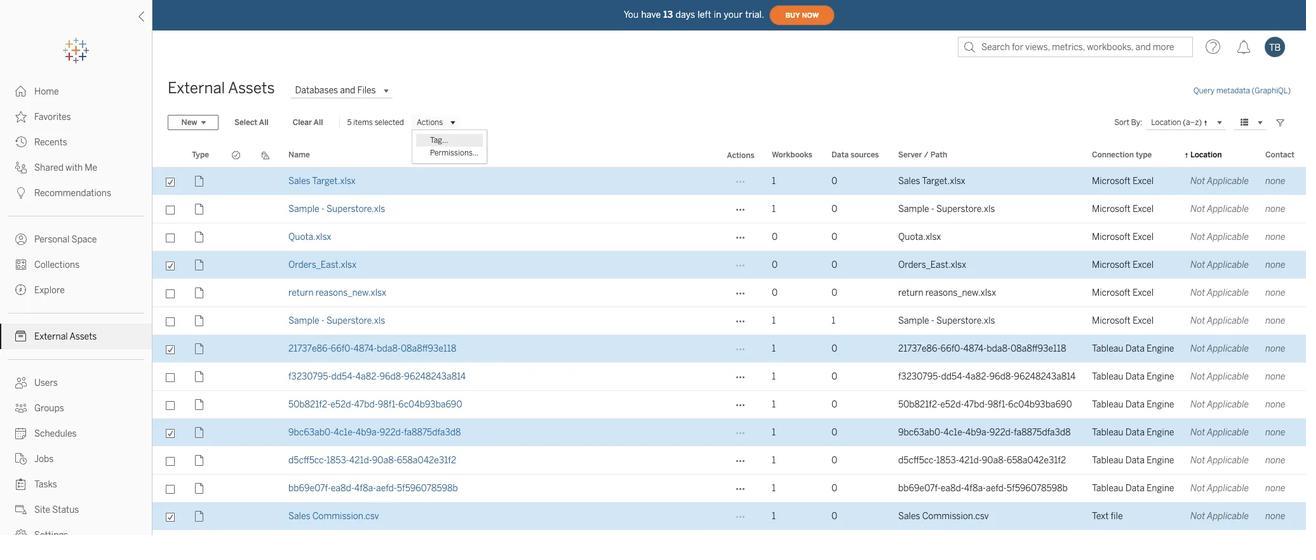 Task type: vqa. For each thing, say whether or not it's contained in the screenshot.


Task type: locate. For each thing, give the bounding box(es) containing it.
Search for views, metrics, workbooks, and more text field
[[958, 37, 1194, 57]]

1 bda8- from the left
[[377, 344, 401, 355]]

actions inside grid
[[727, 151, 755, 160]]

metadata
[[1217, 86, 1251, 95]]

0 horizontal spatial sales target.xlsx
[[289, 176, 356, 187]]

4a82-
[[356, 372, 380, 383], [966, 372, 990, 383]]

row
[[153, 168, 1307, 196], [153, 196, 1307, 224], [153, 224, 1307, 252], [153, 252, 1307, 280], [153, 280, 1307, 308], [153, 308, 1307, 336], [153, 336, 1307, 364], [153, 364, 1307, 392], [153, 392, 1307, 419], [153, 419, 1307, 447], [153, 447, 1307, 475], [153, 475, 1307, 503], [153, 503, 1307, 531], [153, 531, 1307, 536]]

1 vertical spatial sample - superstore.xls link
[[289, 316, 385, 327]]

microsoft excel for orders_east.xlsx link
[[1093, 260, 1154, 271]]

6 engine from the top
[[1147, 484, 1175, 494]]

10 none from the top
[[1266, 428, 1286, 439]]

microsoft for orders_east.xlsx link
[[1093, 260, 1131, 271]]

target.xlsx down 5
[[312, 176, 356, 187]]

0 horizontal spatial reasons_new.xlsx
[[316, 288, 387, 299]]

type
[[192, 151, 209, 160]]

0 horizontal spatial fa8875dfa3d8
[[404, 428, 461, 439]]

bb69e07f-ea8d-4f8a-aefd-5f596078598b link
[[289, 484, 458, 494]]

0 horizontal spatial commission.csv
[[313, 512, 379, 522]]

0 horizontal spatial e52d-
[[331, 400, 354, 411]]

site status link
[[0, 498, 152, 523]]

1 horizontal spatial sales commission.csv
[[899, 512, 989, 522]]

row containing sales commission.csv
[[153, 503, 1307, 531]]

2 bda8- from the left
[[987, 344, 1011, 355]]

0 for 50b821f2-e52d-47bd-98f1-6c04b93ba690
[[832, 400, 838, 411]]

applicable for "sales target.xlsx" link
[[1208, 176, 1250, 187]]

1 horizontal spatial 658a042e31f2
[[1007, 456, 1067, 467]]

1 vertical spatial external
[[34, 332, 68, 343]]

1 vertical spatial location
[[1191, 151, 1223, 160]]

list view image
[[1239, 117, 1251, 128]]

1 96248243a814 from the left
[[404, 372, 466, 383]]

assets up "users" link
[[70, 332, 97, 343]]

data for 50b821f2-e52d-47bd-98f1-6c04b93ba690
[[1126, 400, 1145, 411]]

none for 9bc63ab0-4c1e-4b9a-922d-fa8875dfa3d8 link on the left of page
[[1266, 428, 1286, 439]]

reasons_new.xlsx
[[316, 288, 387, 299], [926, 288, 997, 299]]

0 horizontal spatial 922d-
[[380, 428, 404, 439]]

sales target.xlsx
[[289, 176, 356, 187], [899, 176, 966, 187]]

13 not applicable from the top
[[1191, 512, 1250, 522]]

1 horizontal spatial 08a8ff93e118
[[1011, 344, 1067, 355]]

not for 21737e86-66f0-4874-bda8-08a8ff93e118 link
[[1191, 344, 1206, 355]]

0 horizontal spatial d5cff5cc-1853-421d-90a8-658a042e31f2
[[289, 456, 456, 467]]

3 excel from the top
[[1133, 232, 1154, 243]]

0 horizontal spatial 4c1e-
[[334, 428, 356, 439]]

50b821f2-e52d-47bd-98f1-6c04b93ba690 link
[[289, 400, 462, 411]]

by text only_f5he34f image inside recommendations link
[[15, 187, 27, 199]]

not for sales commission.csv link
[[1191, 512, 1206, 522]]

file (microsoft excel) image
[[192, 174, 207, 189], [192, 230, 207, 245]]

11 not from the top
[[1191, 456, 1206, 467]]

2 sample - superstore.xls link from the top
[[289, 316, 385, 327]]

ea8d-
[[331, 484, 355, 494], [941, 484, 965, 494]]

tableau data engine for 50b821f2-e52d-47bd-98f1-6c04b93ba690
[[1093, 400, 1175, 411]]

all right clear
[[314, 118, 323, 127]]

by text only_f5he34f image down the site status link
[[15, 530, 27, 536]]

by text only_f5he34f image for external assets
[[15, 331, 27, 343]]

2 file (tableau data engine) image from the top
[[192, 453, 207, 469]]

11 row from the top
[[153, 447, 1307, 475]]

0 horizontal spatial dd54-
[[331, 372, 356, 383]]

all for clear all
[[314, 118, 323, 127]]

0 for sample - superstore.xls
[[832, 204, 838, 215]]

engine for 6c04b93ba690
[[1147, 400, 1175, 411]]

return reasons_new.xlsx
[[289, 288, 387, 299], [899, 288, 997, 299]]

1 horizontal spatial return reasons_new.xlsx
[[899, 288, 997, 299]]

by text only_f5he34f image for recents
[[15, 137, 27, 148]]

4 microsoft excel from the top
[[1093, 260, 1154, 271]]

by text only_f5he34f image for home
[[15, 86, 27, 97]]

row containing quota.xlsx
[[153, 224, 1307, 252]]

2 excel from the top
[[1133, 204, 1154, 215]]

0 horizontal spatial 96248243a814
[[404, 372, 466, 383]]

sample
[[289, 204, 320, 215], [899, 204, 930, 215], [289, 316, 320, 327], [899, 316, 930, 327]]

location (a–z) button
[[1147, 115, 1227, 130]]

data
[[832, 151, 849, 160], [1126, 344, 1145, 355], [1126, 372, 1145, 383], [1126, 400, 1145, 411], [1126, 428, 1145, 439], [1126, 456, 1145, 467], [1126, 484, 1145, 494]]

0 horizontal spatial 50b821f2-e52d-47bd-98f1-6c04b93ba690
[[289, 400, 462, 411]]

by text only_f5he34f image inside collections 'link'
[[15, 259, 27, 271]]

90a8-
[[372, 456, 397, 467], [982, 456, 1007, 467]]

13 row from the top
[[153, 503, 1307, 531]]

5 engine from the top
[[1147, 456, 1175, 467]]

0 horizontal spatial actions
[[417, 118, 443, 127]]

by text only_f5he34f image inside schedules link
[[15, 428, 27, 440]]

0 for 21737e86-66f0-4874-bda8-08a8ff93e118
[[832, 344, 838, 355]]

0 horizontal spatial target.xlsx
[[312, 176, 356, 187]]

by text only_f5he34f image left jobs
[[15, 454, 27, 465]]

0 horizontal spatial f3230795-
[[289, 372, 331, 383]]

2 microsoft from the top
[[1093, 204, 1131, 215]]

tableau data engine for f3230795-dd54-4a82-96d8-96248243a814
[[1093, 372, 1175, 383]]

by text only_f5he34f image left "users"
[[15, 378, 27, 389]]

2 vertical spatial file (tableau data engine) image
[[192, 426, 207, 441]]

0 horizontal spatial 421d-
[[349, 456, 372, 467]]

by text only_f5he34f image
[[15, 111, 27, 123], [15, 162, 27, 174], [15, 187, 27, 199], [15, 234, 27, 245], [15, 259, 27, 271], [15, 285, 27, 296], [15, 378, 27, 389], [15, 403, 27, 414], [15, 428, 27, 440], [15, 454, 27, 465], [15, 505, 27, 516], [15, 530, 27, 536]]

1 f3230795-dd54-4a82-96d8-96248243a814 from the left
[[289, 372, 466, 383]]

select
[[235, 118, 258, 127]]

dd54-
[[331, 372, 356, 383], [942, 372, 966, 383]]

not applicable for d5cff5cc-1853-421d-90a8-658a042e31f2 link
[[1191, 456, 1250, 467]]

1
[[772, 176, 776, 187], [772, 204, 776, 215], [772, 316, 776, 327], [832, 316, 836, 327], [772, 344, 776, 355], [772, 372, 776, 383], [772, 400, 776, 411], [772, 428, 776, 439], [772, 456, 776, 467], [772, 484, 776, 494], [772, 512, 776, 522]]

1 horizontal spatial bda8-
[[987, 344, 1011, 355]]

2 file (tableau data engine) image from the top
[[192, 370, 207, 385]]

tag… checkbox item
[[416, 134, 483, 147]]

10 by text only_f5he34f image from the top
[[15, 454, 27, 465]]

1 horizontal spatial 5f596078598b
[[1007, 484, 1068, 494]]

microsoft excel for quota.xlsx 'link'
[[1093, 232, 1154, 243]]

not for 9bc63ab0-4c1e-4b9a-922d-fa8875dfa3d8 link on the left of page
[[1191, 428, 1206, 439]]

external
[[168, 79, 225, 97], [34, 332, 68, 343]]

08a8ff93e118
[[401, 344, 457, 355], [1011, 344, 1067, 355]]

row containing orders_east.xlsx
[[153, 252, 1307, 280]]

0 vertical spatial file (text file) image
[[192, 509, 207, 525]]

0 horizontal spatial 21737e86-66f0-4874-bda8-08a8ff93e118
[[289, 344, 457, 355]]

location inside dropdown button
[[1152, 118, 1182, 127]]

commission.csv
[[313, 512, 379, 522], [923, 512, 989, 522]]

0 vertical spatial actions
[[417, 118, 443, 127]]

1 horizontal spatial 98f1-
[[988, 400, 1009, 411]]

1 21737e86-66f0-4874-bda8-08a8ff93e118 from the left
[[289, 344, 457, 355]]

cell
[[221, 168, 251, 196], [251, 168, 281, 196], [221, 196, 251, 224], [251, 196, 281, 224], [221, 224, 251, 252], [251, 224, 281, 252], [221, 252, 251, 280], [251, 252, 281, 280], [221, 280, 251, 308], [251, 280, 281, 308], [221, 308, 251, 336], [251, 308, 281, 336], [221, 336, 251, 364], [251, 336, 281, 364], [221, 364, 251, 392], [251, 364, 281, 392], [221, 392, 251, 419], [251, 392, 281, 419], [221, 419, 251, 447], [251, 419, 281, 447], [221, 447, 251, 475], [251, 447, 281, 475], [221, 475, 251, 503], [251, 475, 281, 503], [221, 503, 251, 531], [251, 503, 281, 531], [221, 531, 251, 536], [251, 531, 281, 536]]

0 horizontal spatial 47bd-
[[354, 400, 378, 411]]

by text only_f5he34f image left collections
[[15, 259, 27, 271]]

microsoft for "sales target.xlsx" link
[[1093, 176, 1131, 187]]

fa8875dfa3d8
[[404, 428, 461, 439], [1014, 428, 1071, 439]]

bb69e07f-
[[289, 484, 331, 494], [899, 484, 941, 494]]

1 horizontal spatial 47bd-
[[964, 400, 988, 411]]

by text only_f5he34f image inside personal space link
[[15, 234, 27, 245]]

1 horizontal spatial reasons_new.xlsx
[[926, 288, 997, 299]]

location down (a–z)
[[1191, 151, 1223, 160]]

1 file (microsoft excel) image from the top
[[192, 174, 207, 189]]

0 horizontal spatial 4a82-
[[356, 372, 380, 383]]

0 horizontal spatial external assets
[[34, 332, 97, 343]]

by text only_f5he34f image left personal
[[15, 234, 27, 245]]

excel for return reasons_new.xlsx link
[[1133, 288, 1154, 299]]

tableau data engine
[[1093, 344, 1175, 355], [1093, 372, 1175, 383], [1093, 400, 1175, 411], [1093, 428, 1175, 439], [1093, 456, 1175, 467], [1093, 484, 1175, 494]]

file (tableau data engine) image
[[192, 342, 207, 357], [192, 370, 207, 385], [192, 426, 207, 441]]

0 vertical spatial file (tableau data engine) image
[[192, 398, 207, 413]]

10 applicable from the top
[[1208, 428, 1250, 439]]

1 horizontal spatial 922d-
[[990, 428, 1014, 439]]

location left (a–z)
[[1152, 118, 1182, 127]]

1 horizontal spatial 4c1e-
[[944, 428, 966, 439]]

query metadata (graphiql)
[[1194, 86, 1292, 95]]

0 horizontal spatial aefd-
[[376, 484, 397, 494]]

6 tableau data engine from the top
[[1093, 484, 1175, 494]]

1 tableau data engine from the top
[[1093, 344, 1175, 355]]

navigation panel element
[[0, 38, 152, 536]]

by text only_f5he34f image inside shared with me link
[[15, 162, 27, 174]]

external inside the main navigation. press the up and down arrow keys to access links. element
[[34, 332, 68, 343]]

0 horizontal spatial 50b821f2-
[[289, 400, 331, 411]]

1 vertical spatial file (tableau data engine) image
[[192, 370, 207, 385]]

1 applicable from the top
[[1208, 176, 1250, 187]]

e52d-
[[331, 400, 354, 411], [941, 400, 965, 411]]

1 90a8- from the left
[[372, 456, 397, 467]]

external assets up select
[[168, 79, 275, 97]]

microsoft for sample - superstore.xls link related to 1
[[1093, 316, 1131, 327]]

12 row from the top
[[153, 475, 1307, 503]]

1 target.xlsx from the left
[[312, 176, 356, 187]]

recents link
[[0, 130, 152, 155]]

9bc63ab0-4c1e-4b9a-922d-fa8875dfa3d8
[[289, 428, 461, 439], [899, 428, 1071, 439]]

1 horizontal spatial d5cff5cc-
[[899, 456, 937, 467]]

file (tableau data engine) image
[[192, 398, 207, 413], [192, 453, 207, 469], [192, 481, 207, 497]]

3 row from the top
[[153, 224, 1307, 252]]

1 not from the top
[[1191, 176, 1206, 187]]

5 by text only_f5he34f image from the top
[[15, 259, 27, 271]]

by text only_f5he34f image inside jobs link
[[15, 454, 27, 465]]

1 vertical spatial file (microsoft excel) image
[[192, 230, 207, 245]]

1 horizontal spatial target.xlsx
[[922, 176, 966, 187]]

7 not applicable from the top
[[1191, 344, 1250, 355]]

by text only_f5he34f image for favorites
[[15, 111, 27, 123]]

5 row from the top
[[153, 280, 1307, 308]]

by text only_f5he34f image inside the explore link
[[15, 285, 27, 296]]

9 row from the top
[[153, 392, 1307, 419]]

11 by text only_f5he34f image from the top
[[15, 505, 27, 516]]

not applicable for 50b821f2-e52d-47bd-98f1-6c04b93ba690 link
[[1191, 400, 1250, 411]]

microsoft excel for return reasons_new.xlsx link
[[1093, 288, 1154, 299]]

3 file (tableau data engine) image from the top
[[192, 426, 207, 441]]

1 f3230795- from the left
[[289, 372, 331, 383]]

file (text file) image
[[192, 509, 207, 525], [184, 531, 215, 536]]

0 vertical spatial file (tableau data engine) image
[[192, 342, 207, 357]]

4 not from the top
[[1191, 260, 1206, 271]]

text file
[[1093, 512, 1123, 522]]

applicable for d5cff5cc-1853-421d-90a8-658a042e31f2 link
[[1208, 456, 1250, 467]]

2 tableau from the top
[[1093, 372, 1124, 383]]

3 microsoft from the top
[[1093, 232, 1131, 243]]

file (microsoft excel) image
[[192, 202, 207, 217], [192, 258, 207, 273], [192, 286, 207, 301], [192, 314, 207, 329]]

by text only_f5he34f image left favorites
[[15, 111, 27, 123]]

1 not applicable from the top
[[1191, 176, 1250, 187]]

not applicable for 9bc63ab0-4c1e-4b9a-922d-fa8875dfa3d8 link on the left of page
[[1191, 428, 1250, 439]]

2 vertical spatial file (tableau data engine) image
[[192, 481, 207, 497]]

0 for d5cff5cc-1853-421d-90a8-658a042e31f2
[[832, 456, 838, 467]]

location
[[1152, 118, 1182, 127], [1191, 151, 1223, 160]]

return
[[289, 288, 314, 299], [899, 288, 924, 299]]

file (tableau data engine) image for 21737e86-
[[192, 342, 207, 357]]

1 for "sales target.xlsx" link
[[772, 176, 776, 187]]

1 horizontal spatial actions
[[727, 151, 755, 160]]

1 d5cff5cc-1853-421d-90a8-658a042e31f2 from the left
[[289, 456, 456, 467]]

0 horizontal spatial bb69e07f-ea8d-4f8a-aefd-5f596078598b
[[289, 484, 458, 494]]

location inside grid
[[1191, 151, 1223, 160]]

engine for 96248243a814
[[1147, 372, 1175, 383]]

row containing 21737e86-66f0-4874-bda8-08a8ff93e118
[[153, 336, 1307, 364]]

2 by text only_f5he34f image from the top
[[15, 137, 27, 148]]

file (microsoft excel) image for quota.xlsx
[[192, 230, 207, 245]]

by text only_f5he34f image left shared
[[15, 162, 27, 174]]

2 row from the top
[[153, 196, 1307, 224]]

none for 21737e86-66f0-4874-bda8-08a8ff93e118 link
[[1266, 344, 1286, 355]]

sample - superstore.xls
[[289, 204, 385, 215], [899, 204, 996, 215], [289, 316, 385, 327], [899, 316, 996, 327]]

1 vertical spatial external assets
[[34, 332, 97, 343]]

0 vertical spatial external
[[168, 79, 225, 97]]

tableau for fa8875dfa3d8
[[1093, 428, 1124, 439]]

1 1853- from the left
[[327, 456, 349, 467]]

by text only_f5he34f image inside groups link
[[15, 403, 27, 414]]

row containing return reasons_new.xlsx
[[153, 280, 1307, 308]]

0 horizontal spatial orders_east.xlsx
[[289, 260, 357, 271]]

0 horizontal spatial sales commission.csv
[[289, 512, 379, 522]]

by text only_f5he34f image left groups
[[15, 403, 27, 414]]

13 none from the top
[[1266, 512, 1286, 522]]

96248243a814
[[404, 372, 466, 383], [1015, 372, 1076, 383]]

1 fa8875dfa3d8 from the left
[[404, 428, 461, 439]]

sales commission.csv
[[289, 512, 379, 522], [899, 512, 989, 522]]

1 horizontal spatial 1853-
[[937, 456, 960, 467]]

items
[[354, 118, 373, 127]]

0 horizontal spatial 4874-
[[354, 344, 377, 355]]

not for orders_east.xlsx link
[[1191, 260, 1206, 271]]

0 horizontal spatial 21737e86-
[[289, 344, 331, 355]]

3 file (tableau data engine) image from the top
[[192, 481, 207, 497]]

main navigation. press the up and down arrow keys to access links. element
[[0, 79, 152, 536]]

by text only_f5he34f image inside external assets link
[[15, 331, 27, 343]]

1 horizontal spatial 4f8a-
[[965, 484, 986, 494]]

0 horizontal spatial d5cff5cc-
[[289, 456, 327, 467]]

66f0-
[[331, 344, 354, 355], [941, 344, 964, 355]]

1 for sales commission.csv link
[[772, 512, 776, 522]]

0 vertical spatial assets
[[228, 79, 275, 97]]

1 horizontal spatial orders_east.xlsx
[[899, 260, 967, 271]]

3 by text only_f5he34f image from the top
[[15, 187, 27, 199]]

engine for 08a8ff93e118
[[1147, 344, 1175, 355]]

0 horizontal spatial bda8-
[[377, 344, 401, 355]]

row group containing sales target.xlsx
[[153, 168, 1307, 536]]

0 horizontal spatial 66f0-
[[331, 344, 354, 355]]

50b821f2-e52d-47bd-98f1-6c04b93ba690
[[289, 400, 462, 411], [899, 400, 1073, 411]]

sales target.xlsx down /
[[899, 176, 966, 187]]

12 applicable from the top
[[1208, 484, 1250, 494]]

8 by text only_f5he34f image from the top
[[15, 403, 27, 414]]

0 horizontal spatial 4b9a-
[[356, 428, 380, 439]]

0 horizontal spatial 658a042e31f2
[[397, 456, 456, 467]]

applicable for bb69e07f-ea8d-4f8a-aefd-5f596078598b link
[[1208, 484, 1250, 494]]

2 sales target.xlsx from the left
[[899, 176, 966, 187]]

1 47bd- from the left
[[354, 400, 378, 411]]

files
[[357, 85, 376, 96]]

8 not from the top
[[1191, 372, 1206, 383]]

engine for 5f596078598b
[[1147, 484, 1175, 494]]

file (tableau data engine) image for d5cff5cc-
[[192, 453, 207, 469]]

d5cff5cc-1853-421d-90a8-658a042e31f2
[[289, 456, 456, 467], [899, 456, 1067, 467]]

0 horizontal spatial 9bc63ab0-
[[289, 428, 334, 439]]

0 horizontal spatial 4f8a-
[[355, 484, 376, 494]]

96d8-
[[380, 372, 404, 383], [990, 372, 1015, 383]]

your
[[724, 9, 743, 20]]

1 horizontal spatial 9bc63ab0-4c1e-4b9a-922d-fa8875dfa3d8
[[899, 428, 1071, 439]]

0 vertical spatial sample - superstore.xls link
[[289, 204, 385, 215]]

by text only_f5he34f image for users
[[15, 378, 27, 389]]

in
[[714, 9, 722, 20]]

by:
[[1132, 118, 1143, 127]]

1 4b9a- from the left
[[356, 428, 380, 439]]

7 not from the top
[[1191, 344, 1206, 355]]

4 tableau from the top
[[1093, 428, 1124, 439]]

/
[[924, 151, 929, 160]]

by text only_f5he34f image left site
[[15, 505, 27, 516]]

1 file (microsoft excel) image from the top
[[192, 202, 207, 217]]

1 by text only_f5he34f image from the top
[[15, 111, 27, 123]]

sample - superstore.xls link for 1
[[289, 316, 385, 327]]

1 horizontal spatial return
[[899, 288, 924, 299]]

3 microsoft excel from the top
[[1093, 232, 1154, 243]]

658a042e31f2
[[397, 456, 456, 467], [1007, 456, 1067, 467]]

2 all from the left
[[314, 118, 323, 127]]

clear all button
[[285, 115, 331, 130]]

row containing f3230795-dd54-4a82-96d8-96248243a814
[[153, 364, 1307, 392]]

4 not applicable from the top
[[1191, 260, 1250, 271]]

21737e86-66f0-4874-bda8-08a8ff93e118
[[289, 344, 457, 355], [899, 344, 1067, 355]]

grid
[[153, 144, 1307, 536]]

selected
[[375, 118, 404, 127]]

sample - superstore.xls link
[[289, 204, 385, 215], [289, 316, 385, 327]]

external up new 'popup button'
[[168, 79, 225, 97]]

groups
[[34, 404, 64, 414]]

1 horizontal spatial assets
[[228, 79, 275, 97]]

12 not applicable from the top
[[1191, 484, 1250, 494]]

0 vertical spatial file (microsoft excel) image
[[192, 174, 207, 189]]

2 f3230795- from the left
[[899, 372, 942, 383]]

1 horizontal spatial 21737e86-66f0-4874-bda8-08a8ff93e118
[[899, 344, 1067, 355]]

1 5f596078598b from the left
[[397, 484, 458, 494]]

location for location (a–z)
[[1152, 118, 1182, 127]]

site status
[[34, 505, 79, 516]]

with
[[66, 163, 83, 174]]

4 by text only_f5he34f image from the top
[[15, 234, 27, 245]]

excel
[[1133, 176, 1154, 187], [1133, 204, 1154, 215], [1133, 232, 1154, 243], [1133, 260, 1154, 271], [1133, 288, 1154, 299], [1133, 316, 1154, 327]]

by text only_f5he34f image inside recents link
[[15, 137, 27, 148]]

1 horizontal spatial f3230795-dd54-4a82-96d8-96248243a814
[[899, 372, 1076, 383]]

by text only_f5he34f image
[[15, 86, 27, 97], [15, 137, 27, 148], [15, 331, 27, 343], [15, 479, 27, 491]]

421d-
[[349, 456, 372, 467], [960, 456, 983, 467]]

1 for f3230795-dd54-4a82-96d8-96248243a814 link
[[772, 372, 776, 383]]

1 horizontal spatial external assets
[[168, 79, 275, 97]]

1 horizontal spatial 21737e86-
[[899, 344, 941, 355]]

permissions…
[[430, 149, 479, 158]]

by text only_f5he34f image inside favorites link
[[15, 111, 27, 123]]

none for "sales target.xlsx" link
[[1266, 176, 1286, 187]]

2 not from the top
[[1191, 204, 1206, 215]]

none
[[1266, 176, 1286, 187], [1266, 204, 1286, 215], [1266, 232, 1286, 243], [1266, 260, 1286, 271], [1266, 288, 1286, 299], [1266, 316, 1286, 327], [1266, 344, 1286, 355], [1266, 372, 1286, 383], [1266, 400, 1286, 411], [1266, 428, 1286, 439], [1266, 456, 1286, 467], [1266, 484, 1286, 494], [1266, 512, 1286, 522]]

8 none from the top
[[1266, 372, 1286, 383]]

1 horizontal spatial bb69e07f-ea8d-4f8a-aefd-5f596078598b
[[899, 484, 1068, 494]]

9bc63ab0-
[[289, 428, 334, 439], [899, 428, 944, 439]]

0 for 9bc63ab0-4c1e-4b9a-922d-fa8875dfa3d8
[[832, 428, 838, 439]]

1 horizontal spatial 50b821f2-e52d-47bd-98f1-6c04b93ba690
[[899, 400, 1073, 411]]

applicable for 50b821f2-e52d-47bd-98f1-6c04b93ba690 link
[[1208, 400, 1250, 411]]

by text only_f5he34f image inside the site status link
[[15, 505, 27, 516]]

1 horizontal spatial 6c04b93ba690
[[1009, 400, 1073, 411]]

external down explore
[[34, 332, 68, 343]]

1 horizontal spatial 421d-
[[960, 456, 983, 467]]

actions left workbooks
[[727, 151, 755, 160]]

buy now
[[786, 11, 819, 19]]

target.xlsx down path
[[922, 176, 966, 187]]

by text only_f5he34f image left schedules
[[15, 428, 27, 440]]

engine
[[1147, 344, 1175, 355], [1147, 372, 1175, 383], [1147, 400, 1175, 411], [1147, 428, 1175, 439], [1147, 456, 1175, 467], [1147, 484, 1175, 494]]

1 horizontal spatial fa8875dfa3d8
[[1014, 428, 1071, 439]]

1 horizontal spatial d5cff5cc-1853-421d-90a8-658a042e31f2
[[899, 456, 1067, 467]]

0 horizontal spatial 98f1-
[[378, 400, 399, 411]]

2 file (microsoft excel) image from the top
[[192, 258, 207, 273]]

0 horizontal spatial 9bc63ab0-4c1e-4b9a-922d-fa8875dfa3d8
[[289, 428, 461, 439]]

2 21737e86- from the left
[[899, 344, 941, 355]]

not
[[1191, 176, 1206, 187], [1191, 204, 1206, 215], [1191, 232, 1206, 243], [1191, 260, 1206, 271], [1191, 288, 1206, 299], [1191, 316, 1206, 327], [1191, 344, 1206, 355], [1191, 372, 1206, 383], [1191, 400, 1206, 411], [1191, 428, 1206, 439], [1191, 456, 1206, 467], [1191, 484, 1206, 494], [1191, 512, 1206, 522]]

assets up select all button
[[228, 79, 275, 97]]

1 for 21737e86-66f0-4874-bda8-08a8ff93e118 link
[[772, 344, 776, 355]]

9 applicable from the top
[[1208, 400, 1250, 411]]

2 by text only_f5he34f image from the top
[[15, 162, 27, 174]]

by text only_f5he34f image inside home link
[[15, 86, 27, 97]]

1 horizontal spatial 96248243a814
[[1015, 372, 1076, 383]]

2 engine from the top
[[1147, 372, 1175, 383]]

2 bb69e07f-ea8d-4f8a-aefd-5f596078598b from the left
[[899, 484, 1068, 494]]

file (tableau data engine) image for 50b821f2-
[[192, 398, 207, 413]]

0 for bb69e07f-ea8d-4f8a-aefd-5f596078598b
[[832, 484, 838, 494]]

tableau for 96248243a814
[[1093, 372, 1124, 383]]

1 horizontal spatial aefd-
[[986, 484, 1007, 494]]

by text only_f5he34f image inside "users" link
[[15, 378, 27, 389]]

microsoft
[[1093, 176, 1131, 187], [1093, 204, 1131, 215], [1093, 232, 1131, 243], [1093, 260, 1131, 271], [1093, 288, 1131, 299], [1093, 316, 1131, 327]]

sales target.xlsx down name
[[289, 176, 356, 187]]

sample - superstore.xls link down return reasons_new.xlsx link
[[289, 316, 385, 327]]

contact
[[1266, 151, 1295, 160]]

(a–z)
[[1184, 118, 1203, 127]]

actions up the tag…
[[417, 118, 443, 127]]

1 reasons_new.xlsx from the left
[[316, 288, 387, 299]]

4 engine from the top
[[1147, 428, 1175, 439]]

2 commission.csv from the left
[[923, 512, 989, 522]]

row group
[[153, 168, 1307, 536]]

0 horizontal spatial 90a8-
[[372, 456, 397, 467]]

1 horizontal spatial e52d-
[[941, 400, 965, 411]]

13
[[664, 9, 673, 20]]

assets inside the main navigation. press the up and down arrow keys to access links. element
[[70, 332, 97, 343]]

space
[[72, 235, 97, 245]]

by text only_f5he34f image inside 'tasks' link
[[15, 479, 27, 491]]

all for select all
[[259, 118, 269, 127]]

1 66f0- from the left
[[331, 344, 354, 355]]

sample - superstore.xls link down "sales target.xlsx" link
[[289, 204, 385, 215]]

1 horizontal spatial 90a8-
[[982, 456, 1007, 467]]

tableau for 658a042e31f2
[[1093, 456, 1124, 467]]

0 horizontal spatial assets
[[70, 332, 97, 343]]

target.xlsx
[[312, 176, 356, 187], [922, 176, 966, 187]]

1 vertical spatial file (tableau data engine) image
[[192, 453, 207, 469]]

1 4f8a- from the left
[[355, 484, 376, 494]]

select all
[[235, 118, 269, 127]]

file (tableau data engine) image for f3230795-
[[192, 370, 207, 385]]

0 horizontal spatial quota.xlsx
[[289, 232, 331, 243]]

menu
[[412, 130, 487, 163]]

6c04b93ba690
[[399, 400, 462, 411], [1009, 400, 1073, 411]]

3 tableau from the top
[[1093, 400, 1124, 411]]

1 horizontal spatial location
[[1191, 151, 1223, 160]]

none for orders_east.xlsx link
[[1266, 260, 1286, 271]]

by text only_f5he34f image left explore
[[15, 285, 27, 296]]

applicable for orders_east.xlsx link
[[1208, 260, 1250, 271]]

0 horizontal spatial 08a8ff93e118
[[401, 344, 457, 355]]

actions
[[417, 118, 443, 127], [727, 151, 755, 160]]

6 tableau from the top
[[1093, 484, 1124, 494]]

excel for "sales target.xlsx" link
[[1133, 176, 1154, 187]]

orders_east.xlsx
[[289, 260, 357, 271], [899, 260, 967, 271]]

5 not applicable from the top
[[1191, 288, 1250, 299]]

1 horizontal spatial external
[[168, 79, 225, 97]]

1 horizontal spatial 4874-
[[964, 344, 987, 355]]

connection type
[[1093, 151, 1153, 160]]

external assets up "users" link
[[34, 332, 97, 343]]

aefd-
[[376, 484, 397, 494], [986, 484, 1007, 494]]

1 horizontal spatial bb69e07f-
[[899, 484, 941, 494]]

0 horizontal spatial 6c04b93ba690
[[399, 400, 462, 411]]

all right select
[[259, 118, 269, 127]]

return reasons_new.xlsx link
[[289, 288, 387, 299]]

grid containing sales target.xlsx
[[153, 144, 1307, 536]]

by text only_f5he34f image left recommendations
[[15, 187, 27, 199]]

1 vertical spatial actions
[[727, 151, 755, 160]]

4f8a-
[[355, 484, 376, 494], [965, 484, 986, 494]]

1 horizontal spatial sales target.xlsx
[[899, 176, 966, 187]]

1 horizontal spatial 4b9a-
[[966, 428, 990, 439]]

3 none from the top
[[1266, 232, 1286, 243]]

external assets
[[168, 79, 275, 97], [34, 332, 97, 343]]

3 not applicable from the top
[[1191, 232, 1250, 243]]

1 horizontal spatial f3230795-
[[899, 372, 942, 383]]



Task type: describe. For each thing, give the bounding box(es) containing it.
trial.
[[746, 9, 765, 20]]

buy now button
[[770, 5, 835, 25]]

1 98f1- from the left
[[378, 400, 399, 411]]

2 98f1- from the left
[[988, 400, 1009, 411]]

none for 50b821f2-e52d-47bd-98f1-6c04b93ba690 link
[[1266, 400, 1286, 411]]

1 96d8- from the left
[[380, 372, 404, 383]]

2 9bc63ab0-4c1e-4b9a-922d-fa8875dfa3d8 from the left
[[899, 428, 1071, 439]]

2 applicable from the top
[[1208, 204, 1250, 215]]

9bc63ab0-4c1e-4b9a-922d-fa8875dfa3d8 link
[[289, 428, 461, 439]]

2 08a8ff93e118 from the left
[[1011, 344, 1067, 355]]

row containing 50b821f2-e52d-47bd-98f1-6c04b93ba690
[[153, 392, 1307, 419]]

0 for orders_east.xlsx
[[832, 260, 838, 271]]

2 658a042e31f2 from the left
[[1007, 456, 1067, 467]]

2 90a8- from the left
[[982, 456, 1007, 467]]

f3230795-dd54-4a82-96d8-96248243a814 link
[[289, 372, 466, 383]]

1 50b821f2- from the left
[[289, 400, 331, 411]]

microsoft for quota.xlsx 'link'
[[1093, 232, 1131, 243]]

server
[[899, 151, 923, 160]]

tableau data engine for bb69e07f-ea8d-4f8a-aefd-5f596078598b
[[1093, 484, 1175, 494]]

1 quota.xlsx from the left
[[289, 232, 331, 243]]

schedules link
[[0, 421, 152, 447]]

6 microsoft excel from the top
[[1093, 316, 1154, 327]]

now
[[802, 11, 819, 19]]

by text only_f5he34f image for site status
[[15, 505, 27, 516]]

1 d5cff5cc- from the left
[[289, 456, 327, 467]]

1 50b821f2-e52d-47bd-98f1-6c04b93ba690 from the left
[[289, 400, 462, 411]]

file
[[1111, 512, 1123, 522]]

sales target.xlsx link
[[289, 176, 356, 187]]

6 none from the top
[[1266, 316, 1286, 327]]

0 vertical spatial external assets
[[168, 79, 275, 97]]

not for sample - superstore.xls link associated with 0
[[1191, 204, 1206, 215]]

data for 21737e86-66f0-4874-bda8-08a8ff93e118
[[1126, 344, 1145, 355]]

file (tableau data engine) image for 9bc63ab0-
[[192, 426, 207, 441]]

query metadata (graphiql) link
[[1194, 86, 1292, 95]]

external assets inside the main navigation. press the up and down arrow keys to access links. element
[[34, 332, 97, 343]]

not for quota.xlsx 'link'
[[1191, 232, 1206, 243]]

tasks
[[34, 480, 57, 491]]

not applicable for bb69e07f-ea8d-4f8a-aefd-5f596078598b link
[[1191, 484, 1250, 494]]

personal space link
[[0, 227, 152, 252]]

2 47bd- from the left
[[964, 400, 988, 411]]

2 bb69e07f- from the left
[[899, 484, 941, 494]]

1 bb69e07f-ea8d-4f8a-aefd-5f596078598b from the left
[[289, 484, 458, 494]]

quota.xlsx link
[[289, 232, 331, 243]]

data for f3230795-dd54-4a82-96d8-96248243a814
[[1126, 372, 1145, 383]]

not for sample - superstore.xls link related to 1
[[1191, 316, 1206, 327]]

2 orders_east.xlsx from the left
[[899, 260, 967, 271]]

data for bb69e07f-ea8d-4f8a-aefd-5f596078598b
[[1126, 484, 1145, 494]]

site
[[34, 505, 50, 516]]

2 target.xlsx from the left
[[922, 176, 966, 187]]

not applicable for return reasons_new.xlsx link
[[1191, 288, 1250, 299]]

2 4874- from the left
[[964, 344, 987, 355]]

6 applicable from the top
[[1208, 316, 1250, 327]]

1 9bc63ab0-4c1e-4b9a-922d-fa8875dfa3d8 from the left
[[289, 428, 461, 439]]

2 96248243a814 from the left
[[1015, 372, 1076, 383]]

users
[[34, 378, 58, 389]]

by text only_f5he34f image for personal space
[[15, 234, 27, 245]]

shared
[[34, 163, 64, 174]]

tableau data engine for 21737e86-66f0-4874-bda8-08a8ff93e118
[[1093, 344, 1175, 355]]

1 sales commission.csv from the left
[[289, 512, 379, 522]]

sources
[[851, 151, 879, 160]]

by text only_f5he34f image for tasks
[[15, 479, 27, 491]]

1 4a82- from the left
[[356, 372, 380, 383]]

location (a–z)
[[1152, 118, 1203, 127]]

server / path
[[899, 151, 948, 160]]

menu containing tag…
[[412, 130, 487, 163]]

and
[[340, 85, 355, 96]]

2 ea8d- from the left
[[941, 484, 965, 494]]

1 vertical spatial file (text file) image
[[184, 531, 215, 536]]

none for return reasons_new.xlsx link
[[1266, 288, 1286, 299]]

not applicable for "sales target.xlsx" link
[[1191, 176, 1250, 187]]

external assets link
[[0, 324, 152, 350]]

2 none from the top
[[1266, 204, 1286, 215]]

2 d5cff5cc- from the left
[[899, 456, 937, 467]]

favorites link
[[0, 104, 152, 130]]

by text only_f5he34f image for collections
[[15, 259, 27, 271]]

21737e86-66f0-4874-bda8-08a8ff93e118 link
[[289, 344, 457, 355]]

3 file (microsoft excel) image from the top
[[192, 286, 207, 301]]

row containing sales target.xlsx
[[153, 168, 1307, 196]]

1 for 50b821f2-e52d-47bd-98f1-6c04b93ba690 link
[[772, 400, 776, 411]]

status
[[52, 505, 79, 516]]

clear all
[[293, 118, 323, 127]]

not applicable for quota.xlsx 'link'
[[1191, 232, 1250, 243]]

actions inside popup button
[[417, 118, 443, 127]]

1 4c1e- from the left
[[334, 428, 356, 439]]

1 6c04b93ba690 from the left
[[399, 400, 462, 411]]

recommendations link
[[0, 181, 152, 206]]

not applicable for f3230795-dd54-4a82-96d8-96248243a814 link
[[1191, 372, 1250, 383]]

6 not applicable from the top
[[1191, 316, 1250, 327]]

not for d5cff5cc-1853-421d-90a8-658a042e31f2 link
[[1191, 456, 1206, 467]]

1 commission.csv from the left
[[313, 512, 379, 522]]

0 for sales target.xlsx
[[832, 176, 838, 187]]

none for bb69e07f-ea8d-4f8a-aefd-5f596078598b link
[[1266, 484, 1286, 494]]

by text only_f5he34f image for recommendations
[[15, 187, 27, 199]]

1 ea8d- from the left
[[331, 484, 355, 494]]

not for 50b821f2-e52d-47bd-98f1-6c04b93ba690 link
[[1191, 400, 1206, 411]]

databases and files
[[295, 85, 376, 96]]

type
[[1136, 151, 1153, 160]]

1 for bb69e07f-ea8d-4f8a-aefd-5f596078598b link
[[772, 484, 776, 494]]

excel for orders_east.xlsx link
[[1133, 260, 1154, 271]]

jobs link
[[0, 447, 152, 472]]

shared with me link
[[0, 155, 152, 181]]

text
[[1093, 512, 1109, 522]]

by text only_f5he34f image for schedules
[[15, 428, 27, 440]]

none for d5cff5cc-1853-421d-90a8-658a042e31f2 link
[[1266, 456, 1286, 467]]

excel for quota.xlsx 'link'
[[1133, 232, 1154, 243]]

2 50b821f2- from the left
[[899, 400, 941, 411]]

applicable for sales commission.csv link
[[1208, 512, 1250, 522]]

2 return from the left
[[899, 288, 924, 299]]

groups link
[[0, 396, 152, 421]]

by text only_f5he34f image for shared with me
[[15, 162, 27, 174]]

row containing 9bc63ab0-4c1e-4b9a-922d-fa8875dfa3d8
[[153, 419, 1307, 447]]

by text only_f5he34f image for explore
[[15, 285, 27, 296]]

personal space
[[34, 235, 97, 245]]

1 21737e86- from the left
[[289, 344, 331, 355]]

1 aefd- from the left
[[376, 484, 397, 494]]

4 file (microsoft excel) image from the top
[[192, 314, 207, 329]]

row containing bb69e07f-ea8d-4f8a-aefd-5f596078598b
[[153, 475, 1307, 503]]

5 items selected
[[347, 118, 404, 127]]

1 orders_east.xlsx from the left
[[289, 260, 357, 271]]

2 4a82- from the left
[[966, 372, 990, 383]]

1 658a042e31f2 from the left
[[397, 456, 456, 467]]

actions button
[[412, 115, 460, 130]]

14 row from the top
[[153, 531, 1307, 536]]

file (tableau data engine) image for bb69e07f-
[[192, 481, 207, 497]]

clear
[[293, 118, 312, 127]]

applicable for 21737e86-66f0-4874-bda8-08a8ff93e118 link
[[1208, 344, 1250, 355]]

2 9bc63ab0- from the left
[[899, 428, 944, 439]]

6 row from the top
[[153, 308, 1307, 336]]

engine for 658a042e31f2
[[1147, 456, 1175, 467]]

1 4874- from the left
[[354, 344, 377, 355]]

row containing d5cff5cc-1853-421d-90a8-658a042e31f2
[[153, 447, 1307, 475]]

1 08a8ff93e118 from the left
[[401, 344, 457, 355]]

sort
[[1115, 118, 1130, 127]]

select row image
[[153, 531, 184, 536]]

tableau data engine for 9bc63ab0-4c1e-4b9a-922d-fa8875dfa3d8
[[1093, 428, 1175, 439]]

2 922d- from the left
[[990, 428, 1014, 439]]

2 4c1e- from the left
[[944, 428, 966, 439]]

favorites
[[34, 112, 71, 123]]

tag…
[[430, 136, 449, 145]]

0 for return reasons_new.xlsx
[[832, 288, 838, 299]]

2 dd54- from the left
[[942, 372, 966, 383]]

file (microsoft excel) image for sales target.xlsx
[[192, 174, 207, 189]]

not for "sales target.xlsx" link
[[1191, 176, 1206, 187]]

applicable for 9bc63ab0-4c1e-4b9a-922d-fa8875dfa3d8 link on the left of page
[[1208, 428, 1250, 439]]

0 for f3230795-dd54-4a82-96d8-96248243a814
[[832, 372, 838, 383]]

2 e52d- from the left
[[941, 400, 965, 411]]

2 5f596078598b from the left
[[1007, 484, 1068, 494]]

data for 9bc63ab0-4c1e-4b9a-922d-fa8875dfa3d8
[[1126, 428, 1145, 439]]

2 f3230795-dd54-4a82-96d8-96248243a814 from the left
[[899, 372, 1076, 383]]

tableau data engine for d5cff5cc-1853-421d-90a8-658a042e31f2
[[1093, 456, 1175, 467]]

data for d5cff5cc-1853-421d-90a8-658a042e31f2
[[1126, 456, 1145, 467]]

collections
[[34, 260, 80, 271]]

new button
[[168, 115, 219, 130]]

2 microsoft excel from the top
[[1093, 204, 1154, 215]]

microsoft for return reasons_new.xlsx link
[[1093, 288, 1131, 299]]

by text only_f5he34f image for groups
[[15, 403, 27, 414]]

engine for fa8875dfa3d8
[[1147, 428, 1175, 439]]

applicable for f3230795-dd54-4a82-96d8-96248243a814 link
[[1208, 372, 1250, 383]]

2 not applicable from the top
[[1191, 204, 1250, 215]]

1 return from the left
[[289, 288, 314, 299]]

name
[[289, 151, 310, 160]]

data sources
[[832, 151, 879, 160]]

2 6c04b93ba690 from the left
[[1009, 400, 1073, 411]]

5
[[347, 118, 352, 127]]

databases
[[295, 85, 338, 96]]

none for f3230795-dd54-4a82-96d8-96248243a814 link
[[1266, 372, 1286, 383]]

2 21737e86-66f0-4874-bda8-08a8ff93e118 from the left
[[899, 344, 1067, 355]]

collections link
[[0, 252, 152, 278]]

personal
[[34, 235, 70, 245]]

home
[[34, 86, 59, 97]]

days
[[676, 9, 696, 20]]

you have 13 days left in your trial.
[[624, 9, 765, 20]]

not for bb69e07f-ea8d-4f8a-aefd-5f596078598b link
[[1191, 484, 1206, 494]]

sort by:
[[1115, 118, 1143, 127]]

none for quota.xlsx 'link'
[[1266, 232, 1286, 243]]

2 66f0- from the left
[[941, 344, 964, 355]]

workbooks
[[772, 151, 813, 160]]

2 sales commission.csv from the left
[[899, 512, 989, 522]]

(graphiql)
[[1252, 86, 1292, 95]]

2 fa8875dfa3d8 from the left
[[1014, 428, 1071, 439]]

1 e52d- from the left
[[331, 400, 354, 411]]

6 excel from the top
[[1133, 316, 1154, 327]]

recommendations
[[34, 188, 111, 199]]

2 d5cff5cc-1853-421d-90a8-658a042e31f2 from the left
[[899, 456, 1067, 467]]

jobs
[[34, 454, 54, 465]]

explore link
[[0, 278, 152, 303]]

recents
[[34, 137, 67, 148]]

users link
[[0, 371, 152, 396]]

tasks link
[[0, 472, 152, 498]]

buy
[[786, 11, 800, 19]]

not applicable for orders_east.xlsx link
[[1191, 260, 1250, 271]]

1 9bc63ab0- from the left
[[289, 428, 334, 439]]

home link
[[0, 79, 152, 104]]

me
[[85, 163, 97, 174]]

left
[[698, 9, 712, 20]]

orders_east.xlsx link
[[289, 260, 357, 271]]

not applicable for sales commission.csv link
[[1191, 512, 1250, 522]]

not for f3230795-dd54-4a82-96d8-96248243a814 link
[[1191, 372, 1206, 383]]

1 dd54- from the left
[[331, 372, 356, 383]]

d5cff5cc-1853-421d-90a8-658a042e31f2 link
[[289, 456, 456, 467]]

path
[[931, 151, 948, 160]]

2 aefd- from the left
[[986, 484, 1007, 494]]

1 bb69e07f- from the left
[[289, 484, 331, 494]]

1 sales target.xlsx from the left
[[289, 176, 356, 187]]

1 922d- from the left
[[380, 428, 404, 439]]

2 421d- from the left
[[960, 456, 983, 467]]

2 96d8- from the left
[[990, 372, 1015, 383]]

shared with me
[[34, 163, 97, 174]]

applicable for quota.xlsx 'link'
[[1208, 232, 1250, 243]]

2 return reasons_new.xlsx from the left
[[899, 288, 997, 299]]

query
[[1194, 86, 1215, 95]]

applicable for return reasons_new.xlsx link
[[1208, 288, 1250, 299]]

schedules
[[34, 429, 77, 440]]

databases and files button
[[290, 83, 393, 98]]

tableau for 08a8ff93e118
[[1093, 344, 1124, 355]]

2 1853- from the left
[[937, 456, 960, 467]]

tableau for 6c04b93ba690
[[1093, 400, 1124, 411]]

2 4f8a- from the left
[[965, 484, 986, 494]]

have
[[642, 9, 661, 20]]

not applicable for 21737e86-66f0-4874-bda8-08a8ff93e118 link
[[1191, 344, 1250, 355]]

2 quota.xlsx from the left
[[899, 232, 942, 243]]

by text only_f5he34f image for jobs
[[15, 454, 27, 465]]

explore
[[34, 285, 65, 296]]

sales commission.csv link
[[289, 512, 379, 522]]

new
[[181, 118, 197, 127]]

connection
[[1093, 151, 1134, 160]]

none for sales commission.csv link
[[1266, 512, 1286, 522]]

microsoft for sample - superstore.xls link associated with 0
[[1093, 204, 1131, 215]]



